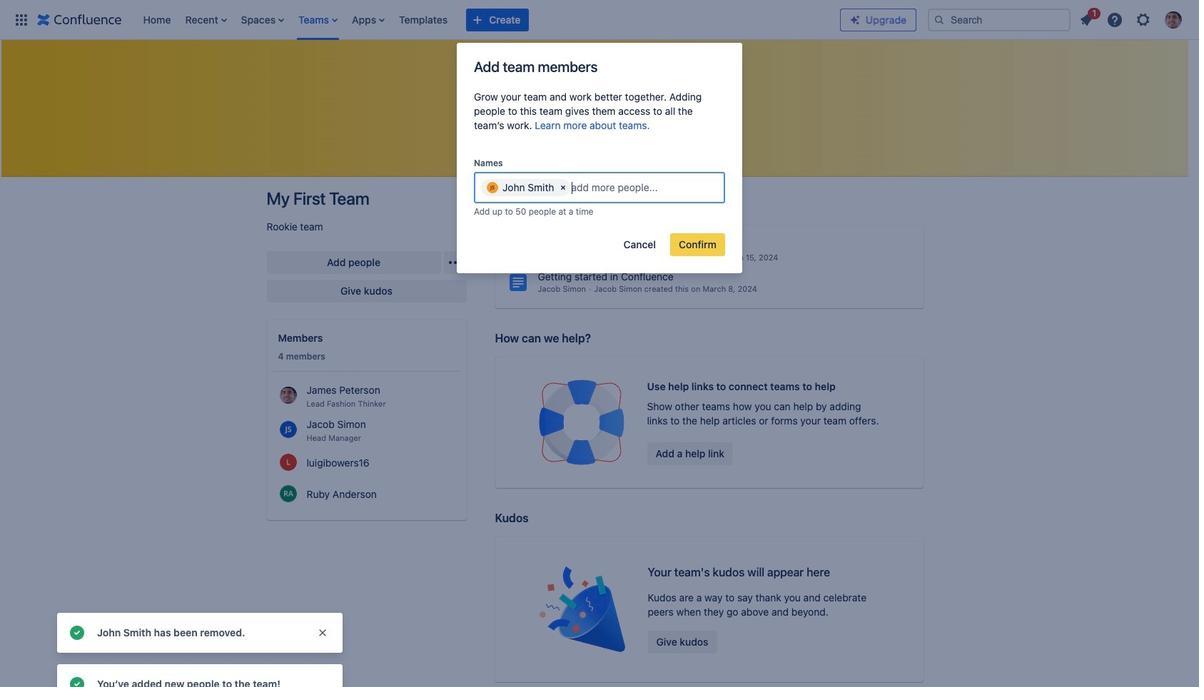 Task type: describe. For each thing, give the bounding box(es) containing it.
success image
[[69, 625, 86, 642]]

search image
[[934, 14, 945, 25]]

settings icon image
[[1135, 11, 1152, 28]]

premium image
[[850, 14, 861, 25]]



Task type: locate. For each thing, give the bounding box(es) containing it.
success image
[[69, 676, 86, 688]]

list item
[[181, 0, 231, 40], [294, 0, 342, 40], [1074, 5, 1101, 31]]

list
[[136, 0, 840, 40], [1074, 5, 1191, 32]]

dismiss image
[[317, 628, 328, 639]]

1 horizontal spatial list item
[[294, 0, 342, 40]]

0 horizontal spatial list item
[[181, 0, 231, 40]]

None search field
[[928, 8, 1071, 31]]

confluence image
[[37, 11, 122, 28], [37, 11, 122, 28]]

1 horizontal spatial list
[[1074, 5, 1191, 32]]

0 horizontal spatial list
[[136, 0, 840, 40]]

dialog
[[457, 43, 743, 273]]

clear image
[[557, 182, 569, 193]]

2 horizontal spatial list item
[[1074, 5, 1101, 31]]

add more people... text field
[[572, 181, 659, 195]]

Search field
[[928, 8, 1071, 31]]

list item inside list
[[1074, 5, 1101, 31]]

banner
[[0, 0, 1199, 40]]

global element
[[9, 0, 840, 40]]



Task type: vqa. For each thing, say whether or not it's contained in the screenshot.
dialog
yes



